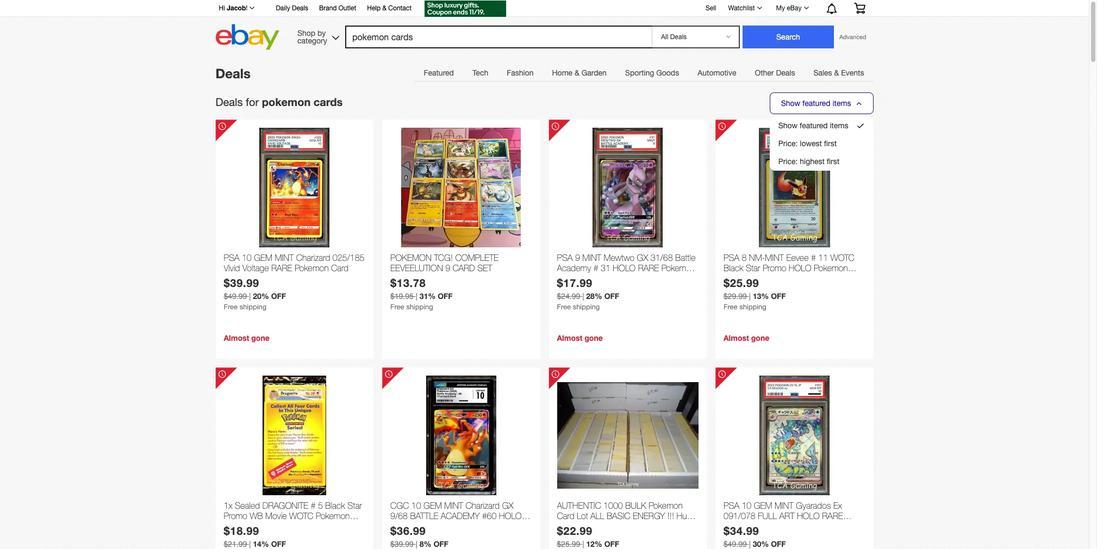 Task type: describe. For each thing, give the bounding box(es) containing it.
$34.99 $49.99 | 30% off
[[724, 524, 786, 549]]

tech link
[[463, 62, 498, 84]]

card inside psa 8 nm-mint eevee # 11 wotc black star promo holo pokemon card
[[724, 274, 741, 284]]

pokemon inside psa 9 mint mewtwo gx 31/68 battle academy # 31 holo rare pokemon card
[[662, 263, 696, 273]]

025/185
[[333, 253, 365, 263]]

card inside "1x sealed dragonite # 5 black star promo wb movie wotc pokemon card (yellow)"
[[224, 522, 241, 532]]

sell link
[[701, 4, 721, 12]]

daily
[[276, 4, 290, 12]]

home & garden
[[552, 69, 607, 77]]

# inside "1x sealed dragonite # 5 black star promo wb movie wotc pokemon card (yellow)"
[[311, 501, 316, 511]]

shop by category
[[297, 29, 327, 45]]

| inside pokemon tcg! complete eeveelution 9 card set $13.78 $19.95 | 31% off free shipping
[[416, 292, 418, 301]]

$17.99
[[557, 276, 593, 289]]

wotc inside "1x sealed dragonite # 5 black star promo wb movie wotc pokemon card (yellow)"
[[289, 511, 313, 521]]

price: lowest first link
[[779, 139, 837, 148]]

brand outlet
[[319, 4, 356, 12]]

mint for $39.99
[[275, 253, 294, 263]]

rare inside cgc 10 gem mint charizard gx 9/68 battle academy #60 holo rare pokemon card
[[390, 522, 411, 532]]

gyarados
[[796, 501, 831, 511]]

holo inside "psa 10 gem mint gyarados ex 091/078 full art holo rare japanese pokemon card"
[[797, 511, 820, 521]]

shipping inside psa 10 gem mint charizard 025/185 vivid voltage rare pokemon card $39.99 $49.99 | 20% off free shipping
[[240, 303, 267, 311]]

sporting
[[625, 69, 654, 77]]

almost gone for $39.99
[[224, 333, 270, 343]]

tcg!
[[434, 253, 453, 263]]

psa for rare
[[557, 253, 573, 263]]

off for $25.99
[[771, 292, 786, 301]]

deals for pokemon cards
[[216, 95, 343, 108]]

brand
[[319, 4, 337, 12]]

daily deals link
[[276, 3, 308, 15]]

art
[[780, 511, 795, 521]]

your shopping cart image
[[854, 3, 866, 14]]

holo inside cgc 10 gem mint charizard gx 9/68 battle academy #60 holo rare pokemon card
[[499, 511, 522, 521]]

free inside pokemon tcg! complete eeveelution 9 card set $13.78 $19.95 | 31% off free shipping
[[390, 303, 404, 311]]

first for price: lowest first
[[824, 139, 837, 148]]

sporting goods
[[625, 69, 679, 77]]

tech
[[473, 69, 488, 77]]

price: for price: highest first
[[779, 157, 798, 166]]

cards
[[314, 95, 343, 108]]

shipping inside pokemon tcg! complete eeveelution 9 card set $13.78 $19.95 | 31% off free shipping
[[406, 303, 433, 311]]

& for contact
[[383, 4, 387, 12]]

28%
[[586, 292, 602, 301]]

almost for $39.99
[[224, 333, 249, 343]]

voltage
[[243, 263, 269, 273]]

$49.99 inside psa 10 gem mint charizard 025/185 vivid voltage rare pokemon card $39.99 $49.99 | 20% off free shipping
[[224, 292, 247, 301]]

authentic
[[557, 501, 601, 511]]

price: for price: lowest first
[[779, 139, 798, 148]]

fashion link
[[498, 62, 543, 84]]

help & contact
[[367, 4, 412, 12]]

| for $17.99
[[583, 292, 584, 301]]

off for $34.99
[[771, 540, 786, 549]]

# inside psa 8 nm-mint eevee # 11 wotc black star promo holo pokemon card
[[811, 253, 816, 263]]

basic
[[607, 511, 631, 521]]

$21.99
[[224, 540, 247, 549]]

near
[[557, 522, 579, 532]]

all
[[591, 511, 605, 521]]

pokemon tcg! complete eeveelution 9 card set $13.78 $19.95 | 31% off free shipping
[[390, 253, 499, 311]]

8%
[[420, 540, 432, 549]]

$25.99 inside $22.99 $25.99 | 12% off
[[557, 540, 580, 549]]

highest
[[800, 157, 825, 166]]

9/68
[[390, 511, 408, 521]]

almost for $25.99
[[724, 333, 749, 343]]

shop by category button
[[293, 24, 342, 48]]

$25.99 inside $25.99 $29.99 | 13% off free shipping
[[724, 276, 759, 289]]

academy
[[441, 511, 480, 521]]

battle
[[676, 253, 696, 263]]

holo inside psa 9 mint mewtwo gx 31/68 battle academy # 31 holo rare pokemon card
[[613, 263, 636, 273]]

card
[[453, 263, 475, 273]]

black inside psa 8 nm-mint eevee # 11 wotc black star promo holo pokemon card
[[724, 263, 744, 273]]

mint for rare
[[444, 501, 463, 511]]

other deals
[[755, 69, 795, 77]]

pokemon tcg! complete eeveelution 9 card set link
[[390, 253, 532, 276]]

psa 8 nm-mint eevee # 11 wotc black star promo holo pokemon card link
[[724, 253, 866, 284]]

off for $17.99
[[605, 292, 620, 301]]

items for show featured items dropdown button
[[833, 99, 851, 108]]

psa 10 gem mint gyarados ex 091/078 full art holo rare japanese pokemon card link
[[724, 501, 866, 532]]

mint for holo
[[765, 253, 784, 263]]

card inside psa 9 mint mewtwo gx 31/68 battle academy # 31 holo rare pokemon card
[[557, 274, 575, 284]]

off for $22.99
[[605, 540, 620, 549]]

charizard for $39.99
[[296, 253, 330, 263]]

sealed
[[235, 501, 260, 511]]

advanced
[[840, 34, 867, 40]]

free inside $17.99 $24.99 | 28% off free shipping
[[557, 303, 571, 311]]

sales & events
[[814, 69, 864, 77]]

complete
[[455, 253, 499, 263]]

academy
[[557, 263, 591, 273]]

gem for japanese
[[754, 501, 773, 511]]

movie
[[265, 511, 287, 521]]

| for $34.99
[[749, 540, 751, 549]]

contact
[[388, 4, 412, 12]]

huge
[[677, 511, 696, 521]]

| for $36.99
[[416, 540, 418, 549]]

rare inside psa 10 gem mint charizard 025/185 vivid voltage rare pokemon card $39.99 $49.99 | 20% off free shipping
[[271, 263, 292, 273]]

items for show featured items link
[[830, 121, 849, 130]]

shipping inside $25.99 $29.99 | 13% off free shipping
[[740, 303, 767, 311]]

!
[[246, 4, 248, 12]]

brand outlet link
[[319, 3, 356, 15]]

pokemon
[[390, 253, 432, 263]]

14%
[[253, 540, 269, 549]]

psa 10 gem mint charizard 025/185 vivid voltage rare pokemon card $39.99 $49.99 | 20% off free shipping
[[224, 253, 365, 311]]

$17.99 $24.99 | 28% off free shipping
[[557, 276, 620, 311]]

lot
[[577, 511, 588, 521]]

home
[[552, 69, 573, 77]]

gem for rare
[[424, 501, 442, 511]]

11
[[819, 253, 828, 263]]

$18.99 $21.99 | 14% off
[[224, 524, 286, 549]]

gx inside cgc 10 gem mint charizard gx 9/68 battle academy #60 holo rare pokemon card
[[502, 501, 514, 511]]

shipping inside $17.99 $24.99 | 28% off free shipping
[[573, 303, 600, 311]]

automotive
[[698, 69, 737, 77]]

get the coupon image
[[425, 1, 506, 17]]

30%
[[753, 540, 769, 549]]

tab list containing featured
[[415, 61, 874, 84]]

authentic 1000 bulk pokemon card lot all basic energy !!! huge near mint link
[[557, 501, 699, 532]]

hi
[[219, 4, 225, 12]]

card inside cgc 10 gem mint charizard gx 9/68 battle academy #60 holo rare pokemon card
[[450, 522, 468, 532]]

events
[[841, 69, 864, 77]]

$13.78
[[390, 276, 426, 289]]

pokemon inside cgc 10 gem mint charizard gx 9/68 battle academy #60 holo rare pokemon card
[[414, 522, 448, 532]]

my ebay link
[[770, 2, 814, 15]]

psa for $39.99
[[224, 253, 240, 263]]

sales
[[814, 69, 832, 77]]

$18.99
[[224, 524, 259, 537]]

menu bar containing featured
[[415, 61, 874, 84]]

garden
[[582, 69, 607, 77]]

show featured items for show featured items dropdown button
[[781, 99, 851, 108]]

free inside psa 10 gem mint charizard 025/185 vivid voltage rare pokemon card $39.99 $49.99 | 20% off free shipping
[[224, 303, 238, 311]]

31
[[601, 263, 611, 273]]



Task type: vqa. For each thing, say whether or not it's contained in the screenshot.
WOTC to the top
yes



Task type: locate. For each thing, give the bounding box(es) containing it.
$36.99 $39.99 | 8% off
[[390, 524, 449, 549]]

9 inside psa 9 mint mewtwo gx 31/68 battle academy # 31 holo rare pokemon card
[[575, 253, 580, 263]]

| inside $25.99 $29.99 | 13% off free shipping
[[749, 292, 751, 301]]

menu containing show featured items
[[770, 117, 873, 170]]

off inside $22.99 $25.99 | 12% off
[[605, 540, 620, 549]]

1 vertical spatial 9
[[446, 263, 450, 273]]

1 vertical spatial show featured items
[[779, 121, 849, 130]]

gem up full
[[754, 501, 773, 511]]

3 almost from the left
[[724, 333, 749, 343]]

psa 9 mint mewtwo gx 31/68 battle academy # 31 holo rare pokemon card link
[[557, 253, 699, 284]]

12%
[[586, 540, 602, 549]]

0 horizontal spatial charizard
[[296, 253, 330, 263]]

0 horizontal spatial gone
[[251, 333, 270, 343]]

091/078
[[724, 511, 756, 521]]

2 vertical spatial #
[[311, 501, 316, 511]]

deals up for
[[216, 66, 251, 81]]

psa left 8
[[724, 253, 740, 263]]

0 horizontal spatial almost
[[224, 333, 249, 343]]

2 gone from the left
[[585, 333, 603, 343]]

other
[[755, 69, 774, 77]]

star right 5
[[348, 501, 362, 511]]

advanced link
[[834, 26, 872, 48]]

deals right daily
[[292, 4, 308, 12]]

show up show featured items link
[[781, 99, 801, 108]]

0 horizontal spatial $49.99
[[224, 292, 247, 301]]

off for $18.99
[[271, 540, 286, 549]]

gone down 20%
[[251, 333, 270, 343]]

black down 8
[[724, 263, 744, 273]]

1 horizontal spatial &
[[575, 69, 580, 77]]

$39.99 down $36.99
[[390, 540, 414, 549]]

3 shipping from the left
[[573, 303, 600, 311]]

holo down gyarados
[[797, 511, 820, 521]]

1 almost gone from the left
[[224, 333, 270, 343]]

lowest
[[800, 139, 822, 148]]

gem for $39.99
[[254, 253, 272, 263]]

$24.99
[[557, 292, 580, 301]]

10 up battle
[[412, 501, 421, 511]]

gone for $39.99
[[251, 333, 270, 343]]

black
[[724, 263, 744, 273], [325, 501, 345, 511]]

1 vertical spatial items
[[830, 121, 849, 130]]

outlet
[[339, 4, 356, 12]]

$49.99 down $34.99
[[724, 540, 747, 549]]

promo inside "1x sealed dragonite # 5 black star promo wb movie wotc pokemon card (yellow)"
[[224, 511, 247, 521]]

energy
[[633, 511, 665, 521]]

watchlist
[[728, 4, 755, 12]]

show up 'price: lowest first'
[[779, 121, 798, 130]]

almost gone down $24.99
[[557, 333, 603, 343]]

pokemon inside psa 8 nm-mint eevee # 11 wotc black star promo holo pokemon card
[[814, 263, 848, 273]]

off inside pokemon tcg! complete eeveelution 9 card set $13.78 $19.95 | 31% off free shipping
[[438, 292, 453, 301]]

price: highest first
[[779, 157, 840, 166]]

1 vertical spatial $39.99
[[390, 540, 414, 549]]

mewtwo
[[604, 253, 635, 263]]

almost for $17.99
[[557, 333, 583, 343]]

& right home
[[575, 69, 580, 77]]

0 vertical spatial $39.99
[[224, 276, 259, 289]]

star inside psa 8 nm-mint eevee # 11 wotc black star promo holo pokemon card
[[746, 263, 761, 273]]

charizard up #60
[[466, 501, 500, 511]]

mint inside authentic 1000 bulk pokemon card lot all basic energy !!! huge near mint
[[581, 522, 600, 532]]

1 vertical spatial price:
[[779, 157, 798, 166]]

0 horizontal spatial #
[[311, 501, 316, 511]]

2 horizontal spatial gone
[[751, 333, 770, 343]]

& for events
[[835, 69, 839, 77]]

gem up battle
[[424, 501, 442, 511]]

none submit inside shop by category banner
[[743, 26, 834, 48]]

psa inside psa 10 gem mint charizard 025/185 vivid voltage rare pokemon card $39.99 $49.99 | 20% off free shipping
[[224, 253, 240, 263]]

card inside psa 10 gem mint charizard 025/185 vivid voltage rare pokemon card $39.99 $49.99 | 20% off free shipping
[[331, 263, 349, 273]]

| inside $34.99 $49.99 | 30% off
[[749, 540, 751, 549]]

off for $36.99
[[434, 540, 449, 549]]

items inside show featured items dropdown button
[[833, 99, 851, 108]]

2 free from the left
[[390, 303, 404, 311]]

rare
[[271, 263, 292, 273], [638, 263, 659, 273], [822, 511, 843, 521], [390, 522, 411, 532]]

mint inside psa 9 mint mewtwo gx 31/68 battle academy # 31 holo rare pokemon card
[[583, 253, 602, 263]]

1 horizontal spatial promo
[[763, 263, 787, 273]]

10 up the voltage
[[242, 253, 252, 263]]

0 horizontal spatial 9
[[446, 263, 450, 273]]

nm-
[[749, 253, 765, 263]]

menu bar
[[415, 61, 874, 84]]

promo
[[763, 263, 787, 273], [224, 511, 247, 521]]

(yellow)
[[244, 522, 270, 532]]

deals left for
[[216, 96, 243, 108]]

psa inside psa 9 mint mewtwo gx 31/68 battle academy # 31 holo rare pokemon card
[[557, 253, 573, 263]]

price: lowest first
[[779, 139, 837, 148]]

shipping down 20%
[[240, 303, 267, 311]]

1 horizontal spatial 9
[[575, 253, 580, 263]]

bulk
[[625, 501, 647, 511]]

pokemon inside "1x sealed dragonite # 5 black star promo wb movie wotc pokemon card (yellow)"
[[316, 511, 350, 521]]

mint for japanese
[[775, 501, 794, 511]]

almost gone for $25.99
[[724, 333, 770, 343]]

vivid
[[224, 263, 240, 273]]

category
[[297, 36, 327, 45]]

gem inside psa 10 gem mint charizard 025/185 vivid voltage rare pokemon card $39.99 $49.99 | 20% off free shipping
[[254, 253, 272, 263]]

show featured items up lowest
[[779, 121, 849, 130]]

off inside $36.99 $39.99 | 8% off
[[434, 540, 449, 549]]

deals inside 'menu bar'
[[776, 69, 795, 77]]

9 down "tcg!"
[[446, 263, 450, 273]]

off inside $25.99 $29.99 | 13% off free shipping
[[771, 292, 786, 301]]

mint inside "psa 10 gem mint gyarados ex 091/078 full art holo rare japanese pokemon card"
[[775, 501, 794, 511]]

mint inside cgc 10 gem mint charizard gx 9/68 battle academy #60 holo rare pokemon card
[[444, 501, 463, 511]]

$22.99 $25.99 | 12% off
[[557, 524, 620, 549]]

featured up show featured items link
[[803, 99, 831, 108]]

tab list
[[415, 61, 874, 84]]

off inside $18.99 $21.99 | 14% off
[[271, 540, 286, 549]]

$39.99 inside $36.99 $39.99 | 8% off
[[390, 540, 414, 549]]

gem inside cgc 10 gem mint charizard gx 9/68 battle academy #60 holo rare pokemon card
[[424, 501, 442, 511]]

wotc down dragonite
[[289, 511, 313, 521]]

almost gone down $29.99
[[724, 333, 770, 343]]

shop
[[297, 29, 316, 37]]

card inside authentic 1000 bulk pokemon card lot all basic energy !!! huge near mint
[[557, 511, 575, 521]]

psa 8 nm-mint eevee # 11 wotc black star promo holo pokemon card
[[724, 253, 855, 284]]

0 horizontal spatial black
[[325, 501, 345, 511]]

wotc inside psa 8 nm-mint eevee # 11 wotc black star promo holo pokemon card
[[831, 253, 855, 263]]

pokemon
[[295, 263, 329, 273], [662, 263, 696, 273], [814, 263, 848, 273], [649, 501, 683, 511], [316, 511, 350, 521], [414, 522, 448, 532], [762, 522, 796, 532]]

promo down nm-
[[763, 263, 787, 273]]

0 vertical spatial $25.99
[[724, 276, 759, 289]]

0 vertical spatial 9
[[575, 253, 580, 263]]

pokemon inside authentic 1000 bulk pokemon card lot all basic energy !!! huge near mint
[[649, 501, 683, 511]]

| for $22.99
[[583, 540, 584, 549]]

gone for $17.99
[[585, 333, 603, 343]]

star inside "1x sealed dragonite # 5 black star promo wb movie wotc pokemon card (yellow)"
[[348, 501, 362, 511]]

off right '31%'
[[438, 292, 453, 301]]

2 horizontal spatial &
[[835, 69, 839, 77]]

free inside $25.99 $29.99 | 13% off free shipping
[[724, 303, 738, 311]]

off right 13%
[[771, 292, 786, 301]]

gone down 13%
[[751, 333, 770, 343]]

pokemon inside psa 10 gem mint charizard 025/185 vivid voltage rare pokemon card $39.99 $49.99 | 20% off free shipping
[[295, 263, 329, 273]]

2 horizontal spatial 10
[[742, 501, 752, 511]]

off right 14%
[[271, 540, 286, 549]]

10 inside cgc 10 gem mint charizard gx 9/68 battle academy #60 holo rare pokemon card
[[412, 501, 421, 511]]

3 gone from the left
[[751, 333, 770, 343]]

3 almost gone from the left
[[724, 333, 770, 343]]

charizard
[[296, 253, 330, 263], [466, 501, 500, 511]]

almost gone down 20%
[[224, 333, 270, 343]]

price: highest first link
[[779, 157, 840, 166]]

first right lowest
[[824, 139, 837, 148]]

20%
[[253, 292, 269, 301]]

sales & events link
[[805, 62, 874, 84]]

0 vertical spatial star
[[746, 263, 761, 273]]

0 horizontal spatial 10
[[242, 253, 252, 263]]

items down sales & events
[[833, 99, 851, 108]]

1 horizontal spatial #
[[594, 263, 599, 273]]

sell
[[706, 4, 716, 12]]

gone down 28%
[[585, 333, 603, 343]]

1 horizontal spatial $39.99
[[390, 540, 414, 549]]

shipping down 28%
[[573, 303, 600, 311]]

0 horizontal spatial $39.99
[[224, 276, 259, 289]]

1 vertical spatial $49.99
[[724, 540, 747, 549]]

1 horizontal spatial gx
[[637, 253, 648, 263]]

| left 20%
[[249, 292, 251, 301]]

show for show featured items link
[[779, 121, 798, 130]]

ex
[[834, 501, 842, 511]]

show featured items inside menu
[[779, 121, 849, 130]]

gem up the voltage
[[254, 253, 272, 263]]

0 vertical spatial show featured items
[[781, 99, 851, 108]]

1 vertical spatial #
[[594, 263, 599, 273]]

8
[[742, 253, 747, 263]]

5
[[318, 501, 323, 511]]

0 vertical spatial promo
[[763, 263, 787, 273]]

free down $19.95 at bottom left
[[390, 303, 404, 311]]

deals inside deals for pokemon cards
[[216, 96, 243, 108]]

Search for anything text field
[[347, 27, 650, 47]]

1 vertical spatial black
[[325, 501, 345, 511]]

account navigation
[[213, 0, 874, 18]]

#60
[[482, 511, 497, 521]]

1 horizontal spatial charizard
[[466, 501, 500, 511]]

1 vertical spatial show
[[779, 121, 798, 130]]

# left 11
[[811, 253, 816, 263]]

9 inside pokemon tcg! complete eeveelution 9 card set $13.78 $19.95 | 31% off free shipping
[[446, 263, 450, 273]]

0 horizontal spatial almost gone
[[224, 333, 270, 343]]

1 vertical spatial $25.99
[[557, 540, 580, 549]]

0 vertical spatial show
[[781, 99, 801, 108]]

0 vertical spatial gx
[[637, 253, 648, 263]]

gx inside psa 9 mint mewtwo gx 31/68 battle academy # 31 holo rare pokemon card
[[637, 253, 648, 263]]

psa up vivid
[[224, 253, 240, 263]]

charizard for rare
[[466, 501, 500, 511]]

10
[[242, 253, 252, 263], [412, 501, 421, 511], [742, 501, 752, 511]]

wotc right 11
[[831, 253, 855, 263]]

$36.99
[[390, 524, 426, 537]]

0 horizontal spatial wotc
[[289, 511, 313, 521]]

$29.99
[[724, 292, 747, 301]]

show inside dropdown button
[[781, 99, 801, 108]]

9 up academy
[[575, 253, 580, 263]]

1 horizontal spatial gem
[[424, 501, 442, 511]]

gem
[[254, 253, 272, 263], [424, 501, 442, 511], [754, 501, 773, 511]]

charizard left the 025/185
[[296, 253, 330, 263]]

0 vertical spatial featured
[[803, 99, 831, 108]]

& inside account navigation
[[383, 4, 387, 12]]

eevee
[[787, 253, 809, 263]]

rare inside "psa 10 gem mint gyarados ex 091/078 full art holo rare japanese pokemon card"
[[822, 511, 843, 521]]

first for price: highest first
[[827, 157, 840, 166]]

| inside psa 10 gem mint charizard 025/185 vivid voltage rare pokemon card $39.99 $49.99 | 20% off free shipping
[[249, 292, 251, 301]]

2 horizontal spatial almost
[[724, 333, 749, 343]]

featured for show featured items link
[[800, 121, 828, 130]]

0 horizontal spatial $25.99
[[557, 540, 580, 549]]

1 gone from the left
[[251, 333, 270, 343]]

1 vertical spatial first
[[827, 157, 840, 166]]

| left "12%"
[[583, 540, 584, 549]]

featured inside show featured items dropdown button
[[803, 99, 831, 108]]

$25.99 down $22.99
[[557, 540, 580, 549]]

show featured items for show featured items link
[[779, 121, 849, 130]]

#
[[811, 253, 816, 263], [594, 263, 599, 273], [311, 501, 316, 511]]

off right 30%
[[771, 540, 786, 549]]

0 horizontal spatial star
[[348, 501, 362, 511]]

watchlist link
[[722, 2, 767, 15]]

0 vertical spatial price:
[[779, 139, 798, 148]]

1 vertical spatial star
[[348, 501, 362, 511]]

|
[[249, 292, 251, 301], [416, 292, 418, 301], [583, 292, 584, 301], [749, 292, 751, 301], [249, 540, 251, 549], [416, 540, 418, 549], [583, 540, 584, 549], [749, 540, 751, 549]]

price: left highest in the top of the page
[[779, 157, 798, 166]]

!!!
[[668, 511, 674, 521]]

10 up 091/078
[[742, 501, 752, 511]]

star down nm-
[[746, 263, 761, 273]]

$25.99 up $29.99
[[724, 276, 759, 289]]

authentic 1000 bulk pokemon card lot all basic energy !!! huge near mint
[[557, 501, 696, 532]]

jacob
[[227, 4, 246, 12]]

4 free from the left
[[724, 303, 738, 311]]

psa for holo
[[724, 253, 740, 263]]

featured up lowest
[[800, 121, 828, 130]]

0 vertical spatial charizard
[[296, 253, 330, 263]]

13%
[[753, 292, 769, 301]]

free down vivid
[[224, 303, 238, 311]]

$49.99 left 20%
[[224, 292, 247, 301]]

| left 30%
[[749, 540, 751, 549]]

deals right the 'other'
[[776, 69, 795, 77]]

0 vertical spatial first
[[824, 139, 837, 148]]

deals inside account navigation
[[292, 4, 308, 12]]

1 horizontal spatial almost gone
[[557, 333, 603, 343]]

daily deals
[[276, 4, 308, 12]]

0 horizontal spatial promo
[[224, 511, 247, 521]]

0 vertical spatial wotc
[[831, 253, 855, 263]]

dragonite
[[262, 501, 308, 511]]

first right highest in the top of the page
[[827, 157, 840, 166]]

4 shipping from the left
[[740, 303, 767, 311]]

2 shipping from the left
[[406, 303, 433, 311]]

almost gone for $17.99
[[557, 333, 603, 343]]

featured
[[803, 99, 831, 108], [800, 121, 828, 130]]

10 for rare
[[412, 501, 421, 511]]

1 horizontal spatial almost
[[557, 333, 583, 343]]

holo down mewtwo
[[613, 263, 636, 273]]

10 inside "psa 10 gem mint gyarados ex 091/078 full art holo rare japanese pokemon card"
[[742, 501, 752, 511]]

1 horizontal spatial gone
[[585, 333, 603, 343]]

psa up 091/078
[[724, 501, 740, 511]]

1 free from the left
[[224, 303, 238, 311]]

1x sealed dragonite # 5 black star promo wb movie wotc pokemon card (yellow) link
[[224, 501, 365, 532]]

0 vertical spatial items
[[833, 99, 851, 108]]

almost
[[224, 333, 249, 343], [557, 333, 583, 343], [724, 333, 749, 343]]

black inside "1x sealed dragonite # 5 black star promo wb movie wotc pokemon card (yellow)"
[[325, 501, 345, 511]]

holo down 'eevee'
[[789, 263, 812, 273]]

$34.99
[[724, 524, 759, 537]]

1 horizontal spatial 10
[[412, 501, 421, 511]]

gem inside "psa 10 gem mint gyarados ex 091/078 full art holo rare japanese pokemon card"
[[754, 501, 773, 511]]

holo inside psa 8 nm-mint eevee # 11 wotc black star promo holo pokemon card
[[789, 263, 812, 273]]

$39.99 down vivid
[[224, 276, 259, 289]]

10 for $39.99
[[242, 253, 252, 263]]

goods
[[657, 69, 679, 77]]

1 vertical spatial charizard
[[466, 501, 500, 511]]

$19.95
[[390, 292, 414, 301]]

| inside $22.99 $25.99 | 12% off
[[583, 540, 584, 549]]

first
[[824, 139, 837, 148], [827, 157, 840, 166]]

| left 28%
[[583, 292, 584, 301]]

| inside $18.99 $21.99 | 14% off
[[249, 540, 251, 549]]

off inside psa 10 gem mint charizard 025/185 vivid voltage rare pokemon card $39.99 $49.99 | 20% off free shipping
[[271, 292, 286, 301]]

off inside $17.99 $24.99 | 28% off free shipping
[[605, 292, 620, 301]]

show inside menu
[[779, 121, 798, 130]]

charizard inside cgc 10 gem mint charizard gx 9/68 battle academy #60 holo rare pokemon card
[[466, 501, 500, 511]]

free down $29.99
[[724, 303, 738, 311]]

1 vertical spatial wotc
[[289, 511, 313, 521]]

10 for japanese
[[742, 501, 752, 511]]

help & contact link
[[367, 3, 412, 15]]

rare down 9/68
[[390, 522, 411, 532]]

1 horizontal spatial wotc
[[831, 253, 855, 263]]

free
[[224, 303, 238, 311], [390, 303, 404, 311], [557, 303, 571, 311], [724, 303, 738, 311]]

shipping
[[240, 303, 267, 311], [406, 303, 433, 311], [573, 303, 600, 311], [740, 303, 767, 311]]

| left '31%'
[[416, 292, 418, 301]]

off right 20%
[[271, 292, 286, 301]]

fashion
[[507, 69, 534, 77]]

shipping down 13%
[[740, 303, 767, 311]]

# left 5
[[311, 501, 316, 511]]

show featured items inside dropdown button
[[781, 99, 851, 108]]

items down show featured items dropdown button
[[830, 121, 849, 130]]

psa for japanese
[[724, 501, 740, 511]]

# inside psa 9 mint mewtwo gx 31/68 battle academy # 31 holo rare pokemon card
[[594, 263, 599, 273]]

deals
[[292, 4, 308, 12], [216, 66, 251, 81], [776, 69, 795, 77], [216, 96, 243, 108]]

2 price: from the top
[[779, 157, 798, 166]]

0 horizontal spatial gx
[[502, 501, 514, 511]]

31/68
[[651, 253, 673, 263]]

1 horizontal spatial black
[[724, 263, 744, 273]]

1 vertical spatial promo
[[224, 511, 247, 521]]

off right 28%
[[605, 292, 620, 301]]

2 horizontal spatial #
[[811, 253, 816, 263]]

rare inside psa 9 mint mewtwo gx 31/68 battle academy # 31 holo rare pokemon card
[[638, 263, 659, 273]]

items inside menu
[[830, 121, 849, 130]]

psa inside "psa 10 gem mint gyarados ex 091/078 full art holo rare japanese pokemon card"
[[724, 501, 740, 511]]

$39.99
[[224, 276, 259, 289], [390, 540, 414, 549]]

| for $25.99
[[749, 292, 751, 301]]

None submit
[[743, 26, 834, 48]]

show featured items button
[[770, 92, 874, 114]]

mint inside psa 10 gem mint charizard 025/185 vivid voltage rare pokemon card $39.99 $49.99 | 20% off free shipping
[[275, 253, 294, 263]]

black right 5
[[325, 501, 345, 511]]

2 almost from the left
[[557, 333, 583, 343]]

rare right the voltage
[[271, 263, 292, 273]]

1 vertical spatial featured
[[800, 121, 828, 130]]

off right "12%"
[[605, 540, 620, 549]]

card inside "psa 10 gem mint gyarados ex 091/078 full art holo rare japanese pokemon card"
[[798, 522, 816, 532]]

psa up academy
[[557, 253, 573, 263]]

featured for show featured items dropdown button
[[803, 99, 831, 108]]

holo right #60
[[499, 511, 522, 521]]

1000
[[604, 501, 623, 511]]

2 horizontal spatial gem
[[754, 501, 773, 511]]

| inside $17.99 $24.99 | 28% off free shipping
[[583, 292, 584, 301]]

free down $24.99
[[557, 303, 571, 311]]

2 almost gone from the left
[[557, 333, 603, 343]]

10 inside psa 10 gem mint charizard 025/185 vivid voltage rare pokemon card $39.99 $49.99 | 20% off free shipping
[[242, 253, 252, 263]]

| left 13%
[[749, 292, 751, 301]]

1 vertical spatial gx
[[502, 501, 514, 511]]

price: left lowest
[[779, 139, 798, 148]]

home & garden link
[[543, 62, 616, 84]]

charizard inside psa 10 gem mint charizard 025/185 vivid voltage rare pokemon card $39.99 $49.99 | 20% off free shipping
[[296, 253, 330, 263]]

cgc 10 gem mint charizard gx 9/68 battle academy #60 holo rare pokemon card link
[[390, 501, 532, 532]]

show featured items up show featured items link
[[781, 99, 851, 108]]

promo inside psa 8 nm-mint eevee # 11 wotc black star promo holo pokemon card
[[763, 263, 787, 273]]

gone for $25.99
[[751, 333, 770, 343]]

0 vertical spatial black
[[724, 263, 744, 273]]

1 price: from the top
[[779, 139, 798, 148]]

1x sealed dragonite # 5 black star promo wb movie wotc pokemon card (yellow)
[[224, 501, 362, 532]]

deals link
[[216, 66, 251, 81]]

menu
[[770, 117, 873, 170]]

& right sales
[[835, 69, 839, 77]]

rare down the 31/68
[[638, 263, 659, 273]]

3 free from the left
[[557, 303, 571, 311]]

1 horizontal spatial $49.99
[[724, 540, 747, 549]]

| inside $36.99 $39.99 | 8% off
[[416, 540, 418, 549]]

shipping down '31%'
[[406, 303, 433, 311]]

shop by category banner
[[213, 0, 874, 53]]

& for garden
[[575, 69, 580, 77]]

pokemon inside "psa 10 gem mint gyarados ex 091/078 full art holo rare japanese pokemon card"
[[762, 522, 796, 532]]

mint inside psa 8 nm-mint eevee # 11 wotc black star promo holo pokemon card
[[765, 253, 784, 263]]

& right help
[[383, 4, 387, 12]]

off right 8%
[[434, 540, 449, 549]]

1 almost from the left
[[224, 333, 249, 343]]

0 vertical spatial #
[[811, 253, 816, 263]]

0 vertical spatial $49.99
[[224, 292, 247, 301]]

for
[[246, 96, 259, 108]]

off inside $34.99 $49.99 | 30% off
[[771, 540, 786, 549]]

0 horizontal spatial &
[[383, 4, 387, 12]]

1 shipping from the left
[[240, 303, 267, 311]]

mint
[[275, 253, 294, 263], [583, 253, 602, 263], [765, 253, 784, 263], [444, 501, 463, 511], [775, 501, 794, 511], [581, 522, 600, 532]]

almost gone
[[224, 333, 270, 343], [557, 333, 603, 343], [724, 333, 770, 343]]

1 horizontal spatial star
[[746, 263, 761, 273]]

$39.99 inside psa 10 gem mint charizard 025/185 vivid voltage rare pokemon card $39.99 $49.99 | 20% off free shipping
[[224, 276, 259, 289]]

| left 8%
[[416, 540, 418, 549]]

$49.99
[[224, 292, 247, 301], [724, 540, 747, 549]]

2 horizontal spatial almost gone
[[724, 333, 770, 343]]

| for $18.99
[[249, 540, 251, 549]]

0 horizontal spatial gem
[[254, 253, 272, 263]]

automotive link
[[689, 62, 746, 84]]

featured inside menu
[[800, 121, 828, 130]]

hi jacob !
[[219, 4, 248, 12]]

rare down the ex
[[822, 511, 843, 521]]

promo down 1x
[[224, 511, 247, 521]]

cgc 10 gem mint charizard gx 9/68 battle academy #60 holo rare pokemon card
[[390, 501, 522, 532]]

card
[[331, 263, 349, 273], [557, 274, 575, 284], [724, 274, 741, 284], [557, 511, 575, 521], [224, 522, 241, 532], [450, 522, 468, 532], [798, 522, 816, 532]]

my
[[776, 4, 785, 12]]

show for show featured items dropdown button
[[781, 99, 801, 108]]

$49.99 inside $34.99 $49.99 | 30% off
[[724, 540, 747, 549]]

price:
[[779, 139, 798, 148], [779, 157, 798, 166]]

| left 14%
[[249, 540, 251, 549]]

psa inside psa 8 nm-mint eevee # 11 wotc black star promo holo pokemon card
[[724, 253, 740, 263]]

help
[[367, 4, 381, 12]]

# left 31
[[594, 263, 599, 273]]

1 horizontal spatial $25.99
[[724, 276, 759, 289]]



